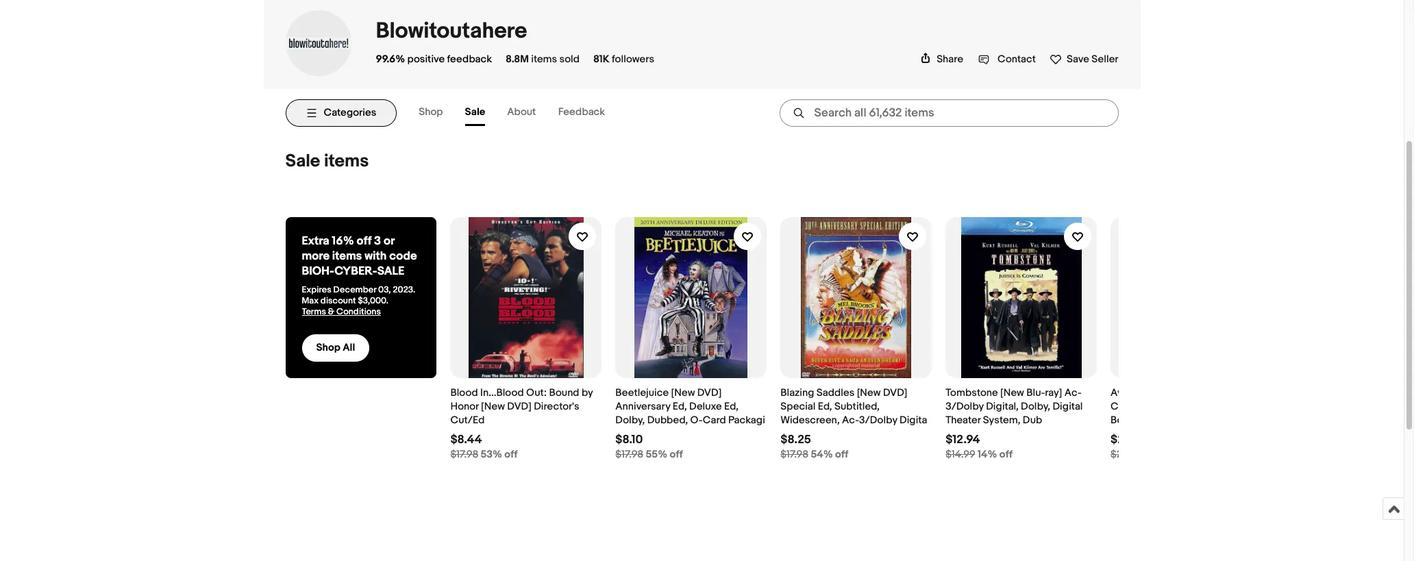Task type: describe. For each thing, give the bounding box(es) containing it.
terms & conditions link
[[302, 306, 381, 317]]

blowitoutahere
[[376, 18, 527, 44]]

shop for shop
[[419, 106, 443, 119]]

Terms & Conditions text field
[[302, 306, 420, 317]]

2 ed, from the left
[[725, 400, 739, 413]]

shop for shop all
[[316, 342, 341, 355]]

99.6% positive feedback
[[376, 53, 492, 66]]

by
[[582, 387, 593, 400]]

director's
[[534, 400, 580, 413]]

tombstone
[[946, 387, 999, 400]]

previous price $14.99 14% off text field
[[946, 448, 1013, 462]]

1 ed, from the left
[[673, 400, 687, 413]]

subtitled,
[[835, 400, 880, 413]]

blowitoutahere image
[[286, 37, 351, 49]]

dubbed,
[[648, 414, 688, 427]]

fram
[[1183, 414, 1206, 427]]

03,
[[378, 284, 391, 295]]

sold
[[560, 53, 580, 66]]

shop all link
[[302, 334, 370, 362]]

blood
[[451, 387, 478, 400]]

$17.98 inside "blood in...blood out: bound by honor [new dvd] director's cut/ed $8.44 $17.98 53% off"
[[451, 448, 479, 461]]

avatar: the last airbender: the complete series [new dvd] boxed set, full fram $21.31 $25.99
[[1111, 387, 1257, 461]]

blazing saddles [new dvd] special ed, subtitled, widescreen, ac-3/dolby digita $8.25 $17.98 54% off
[[781, 387, 928, 461]]

dolby, for $8.10
[[616, 414, 645, 427]]

last
[[1166, 387, 1185, 400]]

ac- inside tombstone [new blu-ray] ac- 3/dolby digital, dolby, digital theater system, dub $12.94 $14.99 14% off
[[1065, 387, 1082, 400]]

dolby, for $12.94
[[1021, 400, 1051, 413]]

items for 8.8m
[[531, 53, 557, 66]]

contact link
[[979, 53, 1036, 66]]

$14.99
[[946, 448, 976, 461]]

save seller
[[1067, 53, 1119, 66]]

Extra 16% off 3 or more items with code BIOH-CYBER-SALE text field
[[302, 234, 420, 279]]

dvd] inside avatar: the last airbender: the complete series [new dvd] boxed set, full fram $21.31 $25.99
[[1219, 400, 1243, 413]]

54%
[[811, 448, 833, 461]]

off inside extra 16% off 3 or more items with code bioh-cyber-sale expires december 03, 2023. max discount $3,000. terms & conditions
[[357, 234, 372, 248]]

categories button
[[286, 99, 397, 127]]

dub
[[1023, 414, 1043, 427]]

8.8m items sold
[[506, 53, 580, 66]]

complete
[[1111, 400, 1158, 413]]

more
[[302, 249, 330, 263]]

14%
[[978, 448, 998, 461]]

$17.98 inside the blazing saddles [new dvd] special ed, subtitled, widescreen, ac-3/dolby digita $8.25 $17.98 54% off
[[781, 448, 809, 461]]

$8.25 text field
[[781, 433, 812, 447]]

avatar:
[[1111, 387, 1144, 400]]

blood in...blood out: bound by honor [new dvd] director's cut/ed $8.44 $17.98 53% off
[[451, 387, 593, 461]]

cyber-
[[335, 265, 377, 278]]

extra 16% off 3 or more items with code bioh-cyber-sale expires december 03, 2023. max discount $3,000. terms & conditions
[[302, 234, 417, 317]]

blu-
[[1027, 387, 1046, 400]]

contact
[[998, 53, 1036, 66]]

blazing
[[781, 387, 815, 400]]

max
[[302, 295, 319, 306]]

boxed
[[1111, 414, 1141, 427]]

digita
[[900, 414, 928, 427]]

$3,000.
[[358, 295, 389, 306]]

3/dolby inside tombstone [new blu-ray] ac- 3/dolby digital, dolby, digital theater system, dub $12.94 $14.99 14% off
[[946, 400, 984, 413]]

[new inside the blazing saddles [new dvd] special ed, subtitled, widescreen, ac-3/dolby digita $8.25 $17.98 54% off
[[857, 387, 881, 400]]

full
[[1164, 414, 1180, 427]]

dvd] inside beetlejuice [new dvd] anniversary ed, deluxe ed, dolby, dubbed, o-card packagi $8.10 $17.98 55% off
[[698, 387, 722, 400]]

$8.25
[[781, 433, 812, 447]]

anniversary
[[616, 400, 671, 413]]

about
[[507, 106, 536, 119]]

ed, inside the blazing saddles [new dvd] special ed, subtitled, widescreen, ac-3/dolby digita $8.25 $17.98 54% off
[[818, 400, 833, 413]]

ray]
[[1046, 387, 1063, 400]]

honor
[[451, 400, 479, 413]]

out:
[[527, 387, 547, 400]]

digital
[[1053, 400, 1083, 413]]

99.6%
[[376, 53, 405, 66]]

card
[[703, 414, 726, 427]]

with
[[365, 249, 387, 263]]

sale for sale
[[465, 106, 485, 119]]

airbender:
[[1187, 387, 1237, 400]]

81k followers
[[594, 53, 655, 66]]

code
[[389, 249, 417, 263]]

53%
[[481, 448, 502, 461]]

bioh-
[[302, 265, 335, 278]]

series
[[1161, 400, 1190, 413]]

sale
[[377, 265, 405, 278]]

or
[[384, 234, 394, 248]]

set,
[[1143, 414, 1162, 427]]

expires
[[302, 284, 332, 295]]

$8.44
[[451, 433, 482, 447]]

81k
[[594, 53, 610, 66]]

$8.10 text field
[[616, 433, 643, 447]]

save seller button
[[1050, 50, 1119, 66]]

Shop All text field
[[316, 342, 355, 355]]

cut/ed
[[451, 414, 485, 427]]



Task type: vqa. For each thing, say whether or not it's contained in the screenshot.
Movies & TV
no



Task type: locate. For each thing, give the bounding box(es) containing it.
1 vertical spatial ac-
[[842, 414, 860, 427]]

1 vertical spatial 3/dolby
[[860, 414, 898, 427]]

55%
[[646, 448, 668, 461]]

1 horizontal spatial the
[[1240, 387, 1257, 400]]

theater
[[946, 414, 981, 427]]

[new down airbender:
[[1192, 400, 1216, 413]]

[new inside beetlejuice [new dvd] anniversary ed, deluxe ed, dolby, dubbed, o-card packagi $8.10 $17.98 55% off
[[671, 387, 695, 400]]

share
[[937, 53, 964, 66]]

positive
[[407, 53, 445, 66]]

$17.98 inside beetlejuice [new dvd] anniversary ed, deluxe ed, dolby, dubbed, o-card packagi $8.10 $17.98 55% off
[[616, 448, 644, 461]]

extra
[[302, 234, 329, 248]]

Search all 61,632 items field
[[780, 99, 1119, 127]]

[new down "in...blood"
[[481, 400, 505, 413]]

dvd] inside the blazing saddles [new dvd] special ed, subtitled, widescreen, ac-3/dolby digita $8.25 $17.98 54% off
[[884, 387, 908, 400]]

beetlejuice [new dvd] anniversary ed, deluxe ed, dolby, dubbed, o-card packagi $8.10 $17.98 55% off
[[616, 387, 766, 461]]

1 horizontal spatial ac-
[[1065, 387, 1082, 400]]

$12.94
[[946, 433, 981, 447]]

off right 55%
[[670, 448, 683, 461]]

dvd] down airbender:
[[1219, 400, 1243, 413]]

1 vertical spatial sale
[[286, 151, 320, 172]]

0 vertical spatial ac-
[[1065, 387, 1082, 400]]

sale down "categories" dropdown button
[[286, 151, 320, 172]]

2 vertical spatial items
[[332, 249, 362, 263]]

off left 3
[[357, 234, 372, 248]]

shop left all
[[316, 342, 341, 355]]

[new up deluxe at the bottom of page
[[671, 387, 695, 400]]

off inside "blood in...blood out: bound by honor [new dvd] director's cut/ed $8.44 $17.98 53% off"
[[505, 448, 518, 461]]

1 horizontal spatial dolby,
[[1021, 400, 1051, 413]]

1 horizontal spatial shop
[[419, 106, 443, 119]]

1 horizontal spatial $17.98
[[616, 448, 644, 461]]

feedback
[[558, 106, 605, 119]]

1 the from the left
[[1146, 387, 1163, 400]]

3/dolby up the theater in the bottom right of the page
[[946, 400, 984, 413]]

0 horizontal spatial ac-
[[842, 414, 860, 427]]

followers
[[612, 53, 655, 66]]

previous price $17.98 55% off text field
[[616, 448, 683, 462]]

blowitoutahere link
[[376, 18, 527, 44]]

the
[[1146, 387, 1163, 400], [1240, 387, 1257, 400]]

0 horizontal spatial sale
[[286, 151, 320, 172]]

$25.99
[[1111, 448, 1143, 461]]

dolby, down blu-
[[1021, 400, 1051, 413]]

packagi
[[729, 414, 766, 427]]

shop all
[[316, 342, 355, 355]]

1 vertical spatial dolby,
[[616, 414, 645, 427]]

previous price $17.98 54% off text field
[[781, 448, 849, 462]]

ed, up packagi
[[725, 400, 739, 413]]

dolby,
[[1021, 400, 1051, 413], [616, 414, 645, 427]]

3 $17.98 from the left
[[781, 448, 809, 461]]

ac- up digital
[[1065, 387, 1082, 400]]

off right the 14%
[[1000, 448, 1013, 461]]

0 vertical spatial 3/dolby
[[946, 400, 984, 413]]

dvd] inside "blood in...blood out: bound by honor [new dvd] director's cut/ed $8.44 $17.98 53% off"
[[507, 400, 532, 413]]

0 horizontal spatial the
[[1146, 387, 1163, 400]]

off right 53% on the left
[[505, 448, 518, 461]]

tab list
[[419, 100, 627, 126]]

$21.31
[[1111, 433, 1143, 447]]

off
[[357, 234, 372, 248], [505, 448, 518, 461], [670, 448, 683, 461], [836, 448, 849, 461], [1000, 448, 1013, 461]]

widescreen,
[[781, 414, 840, 427]]

1 horizontal spatial 3/dolby
[[946, 400, 984, 413]]

3/dolby
[[946, 400, 984, 413], [860, 414, 898, 427]]

1 vertical spatial shop
[[316, 342, 341, 355]]

share button
[[921, 53, 964, 66]]

0 vertical spatial sale
[[465, 106, 485, 119]]

digital,
[[987, 400, 1019, 413]]

ed, up dubbed,
[[673, 400, 687, 413]]

previous price $17.98 53% off text field
[[451, 448, 518, 462]]

categories
[[324, 107, 377, 120]]

saddles
[[817, 387, 855, 400]]

items left sold
[[531, 53, 557, 66]]

[new up digital,
[[1001, 387, 1025, 400]]

tab list containing shop
[[419, 100, 627, 126]]

terms
[[302, 306, 326, 317]]

dolby, down anniversary
[[616, 414, 645, 427]]

off inside beetlejuice [new dvd] anniversary ed, deluxe ed, dolby, dubbed, o-card packagi $8.10 $17.98 55% off
[[670, 448, 683, 461]]

sale left about
[[465, 106, 485, 119]]

shop down 99.6% positive feedback in the left of the page
[[419, 106, 443, 119]]

8.8m
[[506, 53, 529, 66]]

[new inside tombstone [new blu-ray] ac- 3/dolby digital, dolby, digital theater system, dub $12.94 $14.99 14% off
[[1001, 387, 1025, 400]]

items for sale
[[324, 151, 369, 172]]

$12.94 text field
[[946, 433, 981, 447]]

december
[[334, 284, 376, 295]]

dolby, inside beetlejuice [new dvd] anniversary ed, deluxe ed, dolby, dubbed, o-card packagi $8.10 $17.98 55% off
[[616, 414, 645, 427]]

0 horizontal spatial $17.98
[[451, 448, 479, 461]]

0 vertical spatial shop
[[419, 106, 443, 119]]

seller
[[1092, 53, 1119, 66]]

feedback
[[447, 53, 492, 66]]

3 ed, from the left
[[818, 400, 833, 413]]

3/dolby inside the blazing saddles [new dvd] special ed, subtitled, widescreen, ac-3/dolby digita $8.25 $17.98 54% off
[[860, 414, 898, 427]]

dolby, inside tombstone [new blu-ray] ac- 3/dolby digital, dolby, digital theater system, dub $12.94 $14.99 14% off
[[1021, 400, 1051, 413]]

3/dolby down subtitled,
[[860, 414, 898, 427]]

save
[[1067, 53, 1090, 66]]

deluxe
[[690, 400, 722, 413]]

items down categories
[[324, 151, 369, 172]]

items down 16%
[[332, 249, 362, 263]]

sale inside 'tab list'
[[465, 106, 485, 119]]

o-
[[691, 414, 703, 427]]

tombstone [new blu-ray] ac- 3/dolby digital, dolby, digital theater system, dub $12.94 $14.99 14% off
[[946, 387, 1083, 461]]

2 the from the left
[[1240, 387, 1257, 400]]

off inside tombstone [new blu-ray] ac- 3/dolby digital, dolby, digital theater system, dub $12.94 $14.99 14% off
[[1000, 448, 1013, 461]]

[new inside avatar: the last airbender: the complete series [new dvd] boxed set, full fram $21.31 $25.99
[[1192, 400, 1216, 413]]

0 vertical spatial items
[[531, 53, 557, 66]]

0 horizontal spatial dolby,
[[616, 414, 645, 427]]

$17.98 down "$8.10" text box
[[616, 448, 644, 461]]

ac-
[[1065, 387, 1082, 400], [842, 414, 860, 427]]

ac- inside the blazing saddles [new dvd] special ed, subtitled, widescreen, ac-3/dolby digita $8.25 $17.98 54% off
[[842, 414, 860, 427]]

$8.10
[[616, 433, 643, 447]]

all
[[343, 342, 355, 355]]

0 horizontal spatial ed,
[[673, 400, 687, 413]]

1 horizontal spatial sale
[[465, 106, 485, 119]]

1 horizontal spatial ed,
[[725, 400, 739, 413]]

ed, down saddles at the bottom
[[818, 400, 833, 413]]

3
[[374, 234, 381, 248]]

Expires December 03, 2023. Max discount $3,000. text field
[[302, 284, 420, 306]]

2023.
[[393, 284, 416, 295]]

bound
[[549, 387, 580, 400]]

0 vertical spatial dolby,
[[1021, 400, 1051, 413]]

ed,
[[673, 400, 687, 413], [725, 400, 739, 413], [818, 400, 833, 413]]

$17.98 down $8.44
[[451, 448, 479, 461]]

in...blood
[[481, 387, 524, 400]]

system,
[[983, 414, 1021, 427]]

conditions
[[337, 306, 381, 317]]

1 $17.98 from the left
[[451, 448, 479, 461]]

the left 'last' on the bottom
[[1146, 387, 1163, 400]]

dvd] up deluxe at the bottom of page
[[698, 387, 722, 400]]

16%
[[332, 234, 354, 248]]

&
[[328, 306, 335, 317]]

discount
[[321, 295, 356, 306]]

items
[[531, 53, 557, 66], [324, 151, 369, 172], [332, 249, 362, 263]]

2 horizontal spatial $17.98
[[781, 448, 809, 461]]

previous price $25.99 18% off text field
[[1111, 448, 1180, 462]]

shop
[[419, 106, 443, 119], [316, 342, 341, 355]]

0 horizontal spatial shop
[[316, 342, 341, 355]]

dvd] up digita
[[884, 387, 908, 400]]

$21.31 text field
[[1111, 433, 1143, 447]]

dvd] down 'out:'
[[507, 400, 532, 413]]

1 vertical spatial items
[[324, 151, 369, 172]]

beetlejuice
[[616, 387, 669, 400]]

0 horizontal spatial 3/dolby
[[860, 414, 898, 427]]

2 horizontal spatial ed,
[[818, 400, 833, 413]]

2 $17.98 from the left
[[616, 448, 644, 461]]

sale items
[[286, 151, 369, 172]]

special
[[781, 400, 816, 413]]

off right 54%
[[836, 448, 849, 461]]

$17.98 down $8.25 text field
[[781, 448, 809, 461]]

$8.44 text field
[[451, 433, 482, 447]]

ac- down subtitled,
[[842, 414, 860, 427]]

sale for sale items
[[286, 151, 320, 172]]

[new inside "blood in...blood out: bound by honor [new dvd] director's cut/ed $8.44 $17.98 53% off"
[[481, 400, 505, 413]]

off inside the blazing saddles [new dvd] special ed, subtitled, widescreen, ac-3/dolby digita $8.25 $17.98 54% off
[[836, 448, 849, 461]]

[new
[[671, 387, 695, 400], [857, 387, 881, 400], [1001, 387, 1025, 400], [481, 400, 505, 413], [1192, 400, 1216, 413]]

[new up subtitled,
[[857, 387, 881, 400]]

the right airbender:
[[1240, 387, 1257, 400]]

items inside extra 16% off 3 or more items with code bioh-cyber-sale expires december 03, 2023. max discount $3,000. terms & conditions
[[332, 249, 362, 263]]



